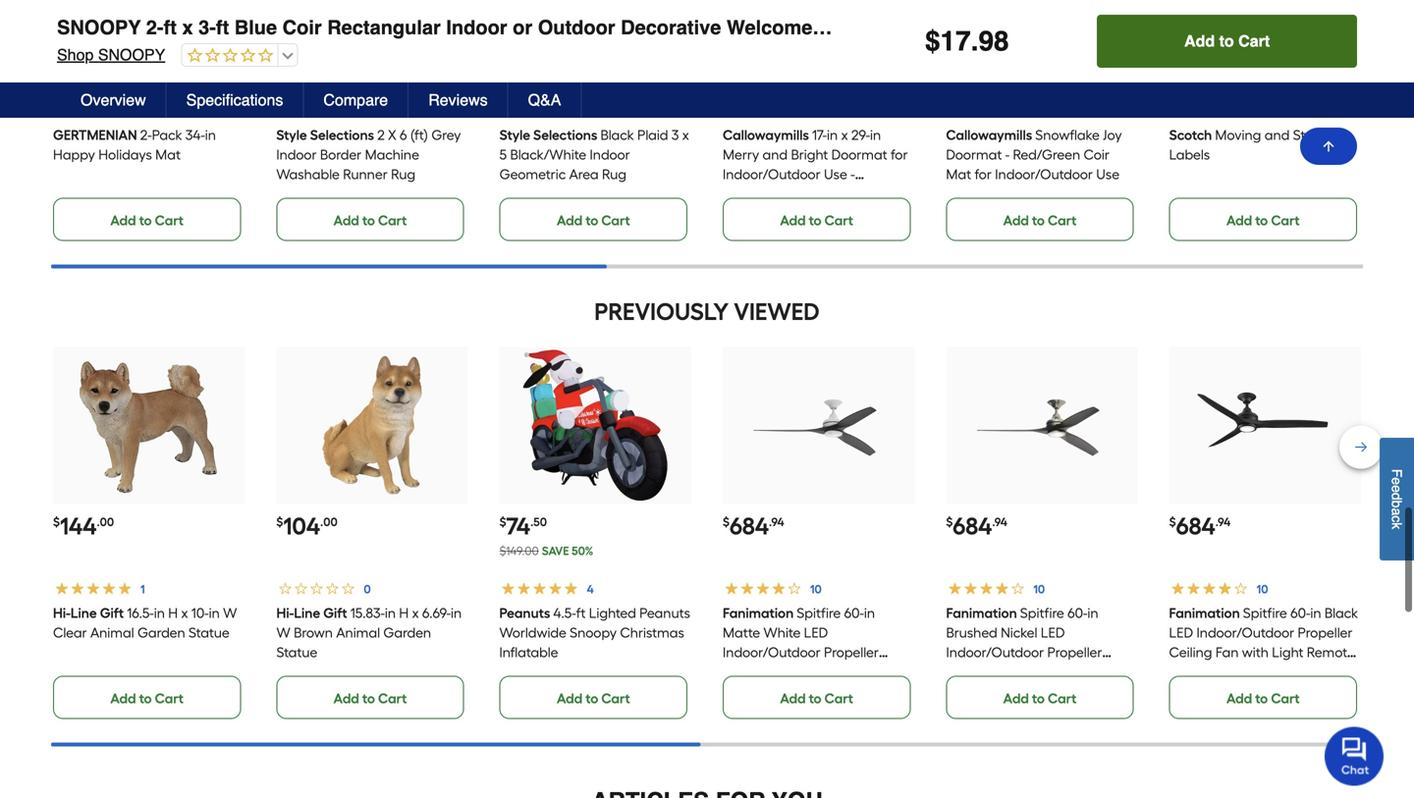 Task type: describe. For each thing, give the bounding box(es) containing it.
remote inside spitfire 60-in black led indoor/outdoor propeller ceiling fan with light remote (3-blade)
[[1307, 644, 1355, 661]]

add to cart link for '41' list item
[[53, 198, 241, 241]]

.00 for 144
[[97, 515, 114, 529]]

$ 104 .00
[[276, 512, 338, 541]]

17-
[[812, 127, 827, 143]]

fan for spitfire 60-in matte white led indoor/outdoor propeller ceiling fan with light remote (3-blade)
[[770, 664, 793, 681]]

runner
[[343, 166, 388, 183]]

1 vertical spatial snoopy
[[98, 46, 165, 64]]

white
[[764, 625, 801, 641]]

2
[[377, 127, 385, 143]]

spitfire for led
[[1244, 605, 1288, 622]]

moving and storage labels
[[1170, 127, 1343, 163]]

0 vertical spatial 2-
[[146, 16, 164, 39]]

hi- for 144
[[53, 605, 71, 622]]

6
[[400, 127, 407, 143]]

mat inside 2-pack 34-in happy holidays mat
[[155, 146, 181, 163]]

previously viewed
[[595, 298, 820, 326]]

.94 for spitfire 60-in matte white led indoor/outdoor propeller ceiling fan with light remote (3-blade)
[[769, 515, 784, 529]]

4
[[1177, 22, 1190, 50]]

in inside spitfire 60-in black led indoor/outdoor propeller ceiling fan with light remote (3-blade)
[[1311, 605, 1322, 622]]

indoor/outdoor inside 17-in x 29-in merry and bright doormat for indoor/outdoor use - brown/blue coir mat
[[723, 166, 821, 183]]

$ 17 . 98
[[925, 26, 1010, 57]]

specifications
[[186, 91, 283, 109]]

x
[[388, 127, 397, 143]]

144
[[60, 512, 97, 541]]

$ inside $ 23 .48
[[946, 25, 953, 39]]

labels
[[1170, 146, 1210, 163]]

2-pack 34-in happy holidays mat
[[53, 127, 216, 163]]

c
[[1390, 516, 1405, 523]]

scotch
[[1170, 127, 1213, 143]]

black plaid 3 x 5 black/white indoor geometric area rug
[[500, 127, 689, 183]]

led inside spitfire 60-in black led indoor/outdoor propeller ceiling fan with light remote (3-blade)
[[1170, 625, 1194, 641]]

christmas
[[620, 625, 685, 641]]

3
[[672, 127, 679, 143]]

style for 32
[[276, 127, 307, 143]]

for inside snowflake joy doormat - red/green coir mat for indoor/outdoor use
[[975, 166, 992, 183]]

60- for spitfire 60-in matte white led indoor/outdoor propeller ceiling fan with light remote (3-blade)
[[844, 605, 864, 622]]

chat invite button image
[[1325, 726, 1385, 786]]

zero stars image
[[182, 47, 273, 65]]

style for 19
[[500, 127, 530, 143]]

f e e d b a c k button
[[1380, 438, 1415, 561]]

peanuts inside 4.5-ft lighted peanuts worldwide snoopy christmas inflatable
[[640, 605, 691, 622]]

$ inside '$ 19 .98'
[[500, 25, 507, 39]]

2 x 6 (ft) grey indoor border machine washable runner rug
[[276, 127, 461, 183]]

style selections for 19
[[500, 127, 598, 143]]

add to cart link for 104 list item
[[276, 676, 464, 719]]

6.69-
[[422, 605, 451, 622]]

merry
[[723, 146, 759, 163]]

gift for 104
[[323, 605, 347, 622]]

34-
[[186, 127, 205, 143]]

add down white
[[780, 690, 806, 707]]

moving
[[1216, 127, 1262, 143]]

cart for 16 list item
[[825, 212, 854, 229]]

mat inside 17-in x 29-in merry and bright doormat for indoor/outdoor use - brown/blue coir mat
[[827, 186, 852, 202]]

clear
[[53, 625, 87, 641]]

reviews button
[[409, 83, 509, 118]]

(3- for spitfire 60-in matte white led indoor/outdoor propeller ceiling fan with light remote (3-blade)
[[723, 684, 739, 700]]

to for '144' "list item"
[[139, 690, 152, 707]]

0 horizontal spatial coir
[[283, 16, 322, 39]]

propeller inside spitfire 60-in black led indoor/outdoor propeller ceiling fan with light remote (3-blade)
[[1298, 625, 1353, 641]]

(3- for spitfire 60-in brushed nickel led indoor/outdoor propeller ceiling fan with light remote (3-blade)
[[946, 684, 962, 700]]

- inside 17-in x 29-in merry and bright doormat for indoor/outdoor use - brown/blue coir mat
[[851, 166, 855, 183]]

.94 for spitfire 60-in brushed nickel led indoor/outdoor propeller ceiling fan with light remote (3-blade)
[[993, 515, 1008, 529]]

(ft)
[[410, 127, 428, 143]]

.94 for spitfire 60-in black led indoor/outdoor propeller ceiling fan with light remote (3-blade)
[[1216, 515, 1231, 529]]

black/white
[[510, 146, 587, 163]]

k
[[1390, 523, 1405, 530]]

41 list item
[[53, 0, 245, 241]]

add to cart button
[[1098, 15, 1358, 68]]

hi-line gift 16.5-in h x 10-in w clear animal garden statue image
[[72, 349, 226, 502]]

area
[[569, 166, 599, 183]]

w for 144
[[223, 605, 237, 622]]

add for 23 list item at the right
[[1004, 212, 1029, 229]]

callowaymills for 23
[[946, 127, 1033, 143]]

add to cart down white
[[780, 690, 854, 707]]

selections for 32
[[310, 127, 374, 143]]

15.83-
[[350, 605, 385, 622]]

indoor inside black plaid 3 x 5 black/white indoor geometric area rug
[[590, 146, 630, 163]]

add for 104 list item
[[334, 690, 359, 707]]

grey
[[432, 127, 461, 143]]

snoopy 2-ft x 3-ft blue coir rectangular indoor or outdoor decorative welcome door mat
[[57, 16, 903, 39]]

10-
[[191, 605, 209, 622]]

shop
[[57, 46, 94, 64]]

d
[[1390, 493, 1405, 501]]

144 list item
[[53, 347, 245, 719]]

cart for 104 list item
[[378, 690, 407, 707]]

w for 104
[[276, 625, 290, 641]]

light for spitfire 60-in matte white led indoor/outdoor propeller ceiling fan with light remote (3-blade)
[[826, 664, 857, 681]]

light for spitfire 60-in brushed nickel led indoor/outdoor propeller ceiling fan with light remote (3-blade)
[[1049, 664, 1081, 681]]

$ 684 .94 for spitfire 60-in brushed nickel led indoor/outdoor propeller ceiling fan with light remote (3-blade)
[[946, 512, 1008, 541]]

rug inside black plaid 3 x 5 black/white indoor geometric area rug
[[602, 166, 627, 183]]

shop snoopy
[[57, 46, 165, 64]]

a
[[1390, 508, 1405, 516]]

$ inside $ 104 .00
[[276, 515, 283, 529]]

spitfire for white
[[797, 605, 841, 622]]

matte
[[723, 625, 760, 641]]

in inside spitfire 60-in brushed nickel led indoor/outdoor propeller ceiling fan with light remote (3-blade)
[[1088, 605, 1099, 622]]

5
[[500, 146, 507, 163]]

b
[[1390, 501, 1405, 508]]

3 684 list item from the left
[[1170, 347, 1362, 719]]

2- inside 2-pack 34-in happy holidays mat
[[140, 127, 152, 143]]

1 e from the top
[[1390, 478, 1405, 485]]

fanimation for white
[[723, 605, 794, 622]]

brushed
[[946, 625, 998, 641]]

compare button
[[304, 83, 409, 118]]

4 .98
[[1177, 22, 1206, 50]]

line for 144
[[71, 605, 97, 622]]

propeller for spitfire 60-in matte white led indoor/outdoor propeller ceiling fan with light remote (3-blade)
[[824, 644, 879, 661]]

black inside spitfire 60-in black led indoor/outdoor propeller ceiling fan with light remote (3-blade)
[[1325, 605, 1359, 622]]

spitfire 60-in black led indoor/outdoor propeller ceiling fan with light remote (3-blade)
[[1170, 605, 1359, 681]]

2 684 list item from the left
[[946, 347, 1138, 719]]

$149.00
[[500, 544, 539, 558]]

red/green
[[1013, 146, 1081, 163]]

add for 19 list item
[[557, 212, 583, 229]]

f e e d b a c k
[[1390, 469, 1405, 530]]

indoor/outdoor inside spitfire 60-in brushed nickel led indoor/outdoor propeller ceiling fan with light remote (3-blade)
[[946, 644, 1044, 661]]

add to cart down nickel on the right bottom
[[1004, 690, 1077, 707]]

cart for '41' list item
[[155, 212, 184, 229]]

1 horizontal spatial ft
[[216, 16, 229, 39]]

blade) inside spitfire 60-in black led indoor/outdoor propeller ceiling fan with light remote (3-blade)
[[1185, 664, 1225, 681]]

in inside 2-pack 34-in happy holidays mat
[[205, 127, 216, 143]]

washable
[[276, 166, 340, 183]]

$ 144 .00
[[53, 512, 114, 541]]

$149.00 save 50%
[[500, 544, 594, 558]]

add to cart for the 32 list item
[[334, 212, 407, 229]]

blade) for spitfire 60-in brushed nickel led indoor/outdoor propeller ceiling fan with light remote (3-blade)
[[962, 684, 1002, 700]]

plaid
[[638, 127, 669, 143]]

nickel
[[1001, 625, 1038, 641]]

compare
[[324, 91, 388, 109]]

geometric
[[500, 166, 566, 183]]

viewed
[[734, 298, 820, 326]]

ceiling for spitfire 60-in brushed nickel led indoor/outdoor propeller ceiling fan with light remote (3-blade)
[[946, 664, 990, 681]]

brown
[[294, 625, 333, 641]]

to for 16 list item
[[809, 212, 822, 229]]

gertmenian
[[53, 127, 137, 143]]

and inside 17-in x 29-in merry and bright doormat for indoor/outdoor use - brown/blue coir mat
[[763, 146, 788, 163]]

fanimation for led
[[1170, 605, 1241, 622]]

doormat inside snowflake joy doormat - red/green coir mat for indoor/outdoor use
[[946, 146, 1002, 163]]

animal for 144
[[90, 625, 134, 641]]

104 list item
[[276, 347, 468, 719]]

coir inside snowflake joy doormat - red/green coir mat for indoor/outdoor use
[[1084, 146, 1110, 163]]

0 vertical spatial snoopy
[[57, 16, 141, 39]]

use inside snowflake joy doormat - red/green coir mat for indoor/outdoor use
[[1097, 166, 1120, 183]]

32 list item
[[276, 0, 468, 241]]

x inside 17-in x 29-in merry and bright doormat for indoor/outdoor use - brown/blue coir mat
[[841, 127, 848, 143]]

brown/blue
[[723, 186, 795, 202]]

98
[[979, 26, 1010, 57]]

cart for 74 list item
[[602, 690, 630, 707]]

add to cart link for 23 list item at the right
[[946, 198, 1134, 241]]

2 e from the top
[[1390, 485, 1405, 493]]

add to cart inside button
[[1185, 32, 1270, 50]]

coir inside 17-in x 29-in merry and bright doormat for indoor/outdoor use - brown/blue coir mat
[[798, 186, 824, 202]]

indoor/outdoor inside spitfire 60-in black led indoor/outdoor propeller ceiling fan with light remote (3-blade)
[[1197, 625, 1295, 641]]

$ 74 .50
[[500, 512, 547, 541]]

garden for 144
[[138, 625, 185, 641]]

q&a button
[[509, 83, 582, 118]]

.48
[[979, 25, 995, 39]]

.
[[971, 26, 979, 57]]

23 list item
[[946, 0, 1138, 241]]

welcome
[[727, 16, 813, 39]]

to for 104 list item
[[362, 690, 375, 707]]

for inside 17-in x 29-in merry and bright doormat for indoor/outdoor use - brown/blue coir mat
[[891, 146, 908, 163]]

29-
[[852, 127, 870, 143]]

previously
[[595, 298, 729, 326]]

32
[[283, 22, 309, 50]]

with for spitfire 60-in brushed nickel led indoor/outdoor propeller ceiling fan with light remote (3-blade)
[[1019, 664, 1046, 681]]

ceiling inside spitfire 60-in black led indoor/outdoor propeller ceiling fan with light remote (3-blade)
[[1170, 644, 1213, 661]]

f
[[1390, 469, 1405, 478]]

with inside spitfire 60-in black led indoor/outdoor propeller ceiling fan with light remote (3-blade)
[[1243, 644, 1269, 661]]

indoor/outdoor inside snowflake joy doormat - red/green coir mat for indoor/outdoor use
[[995, 166, 1093, 183]]

.98 for 19
[[528, 25, 543, 39]]

h for 104
[[399, 605, 409, 622]]

$ inside $ 74 .50
[[500, 515, 507, 529]]

fan inside spitfire 60-in black led indoor/outdoor propeller ceiling fan with light remote (3-blade)
[[1216, 644, 1239, 661]]

reviews
[[429, 91, 488, 109]]

$ 23 .48
[[946, 22, 995, 50]]

41
[[60, 22, 82, 50]]

animal for 104
[[336, 625, 380, 641]]

$ 32 .98
[[276, 22, 324, 50]]

black inside black plaid 3 x 5 black/white indoor geometric area rug
[[601, 127, 634, 143]]

storage
[[1294, 127, 1343, 143]]

add to cart for 74 list item
[[557, 690, 630, 707]]

add inside button
[[1185, 32, 1215, 50]]

cart for '144' "list item"
[[155, 690, 184, 707]]

propeller for spitfire 60-in brushed nickel led indoor/outdoor propeller ceiling fan with light remote (3-blade)
[[1048, 644, 1102, 661]]

snowflake
[[1036, 127, 1100, 143]]

104
[[283, 512, 320, 541]]

remote for spitfire 60-in brushed nickel led indoor/outdoor propeller ceiling fan with light remote (3-blade)
[[1084, 664, 1132, 681]]

and inside moving and storage labels
[[1265, 127, 1290, 143]]



Task type: locate. For each thing, give the bounding box(es) containing it.
add to cart down 17-in x 29-in merry and bright doormat for indoor/outdoor use - brown/blue coir mat
[[780, 212, 854, 229]]

3 60- from the left
[[1291, 605, 1311, 622]]

60- for spitfire 60-in black led indoor/outdoor propeller ceiling fan with light remote (3-blade)
[[1291, 605, 1311, 622]]

16
[[730, 22, 752, 50]]

.98 inside the $ 32 .98
[[309, 25, 324, 39]]

1 fanimation from the left
[[723, 605, 794, 622]]

add down moving and storage labels
[[1227, 212, 1253, 229]]

gift
[[100, 605, 124, 622], [323, 605, 347, 622]]

60- for spitfire 60-in brushed nickel led indoor/outdoor propeller ceiling fan with light remote (3-blade)
[[1068, 605, 1088, 622]]

add for 4 list item
[[1227, 212, 1253, 229]]

statue for 144
[[189, 625, 230, 641]]

0 horizontal spatial with
[[796, 664, 823, 681]]

1 horizontal spatial ceiling
[[946, 664, 990, 681]]

23
[[953, 22, 979, 50]]

add down 15.83-in h x 6.69-in w brown animal garden statue at bottom left
[[334, 690, 359, 707]]

1 horizontal spatial gift
[[323, 605, 347, 622]]

animal inside 16.5-in h x 10-in w clear animal garden statue
[[90, 625, 134, 641]]

1 horizontal spatial .50
[[531, 515, 547, 529]]

0 horizontal spatial hi-
[[53, 605, 71, 622]]

cart inside 4 list item
[[1271, 212, 1300, 229]]

callowaymills up merry
[[723, 127, 809, 143]]

1 led from the left
[[804, 625, 828, 641]]

- down the 29-
[[851, 166, 855, 183]]

style selections up black/white
[[500, 127, 598, 143]]

add to cart
[[1185, 32, 1270, 50], [110, 212, 184, 229], [334, 212, 407, 229], [557, 212, 630, 229], [780, 212, 854, 229], [1004, 212, 1077, 229], [1227, 212, 1300, 229], [110, 690, 184, 707], [334, 690, 407, 707], [557, 690, 630, 707], [780, 690, 854, 707], [1004, 690, 1077, 707], [1227, 690, 1300, 707]]

arrow up image
[[1321, 139, 1337, 154]]

add to cart down area
[[557, 212, 630, 229]]

hi-line gift for 144
[[53, 605, 124, 622]]

cart for 23 list item at the right
[[1048, 212, 1077, 229]]

2 60- from the left
[[1068, 605, 1088, 622]]

indoor left or
[[446, 16, 507, 39]]

add inside 4 list item
[[1227, 212, 1253, 229]]

x left 3-
[[182, 16, 193, 39]]

0 horizontal spatial use
[[824, 166, 848, 183]]

1 horizontal spatial blade)
[[962, 684, 1002, 700]]

1 rug from the left
[[391, 166, 416, 183]]

indoor up washable
[[276, 146, 317, 163]]

add to cart link for 19 list item
[[500, 198, 688, 241]]

2 horizontal spatial fanimation
[[1170, 605, 1241, 622]]

with inside spitfire 60-in matte white led indoor/outdoor propeller ceiling fan with light remote (3-blade)
[[796, 664, 823, 681]]

peanuts up the worldwide
[[500, 605, 551, 622]]

3 led from the left
[[1170, 625, 1194, 641]]

use down joy
[[1097, 166, 1120, 183]]

1 horizontal spatial doormat
[[946, 146, 1002, 163]]

19 list item
[[500, 0, 692, 241]]

2 doormat from the left
[[946, 146, 1002, 163]]

add to cart link inside the 32 list item
[[276, 198, 464, 241]]

2 line from the left
[[294, 605, 320, 622]]

add to cart link inside 104 list item
[[276, 676, 464, 719]]

cart inside the 32 list item
[[378, 212, 407, 229]]

spitfire 60-in brushed nickel led indoor/outdoor propeller ceiling fan with light remote (3-blade)
[[946, 605, 1132, 700]]

0 vertical spatial -
[[1006, 146, 1010, 163]]

add inside 16 list item
[[780, 212, 806, 229]]

1 horizontal spatial fanimation
[[946, 605, 1017, 622]]

callowaymills up red/green
[[946, 127, 1033, 143]]

$
[[53, 25, 60, 39], [276, 25, 283, 39], [500, 25, 507, 39], [723, 25, 730, 39], [946, 25, 953, 39], [925, 26, 941, 57], [53, 515, 60, 529], [276, 515, 283, 529], [500, 515, 507, 529], [723, 515, 730, 529], [946, 515, 953, 529], [1170, 515, 1177, 529]]

style up "5"
[[500, 127, 530, 143]]

17-in x 29-in merry and bright doormat for indoor/outdoor use - brown/blue coir mat
[[723, 127, 908, 202]]

and right merry
[[763, 146, 788, 163]]

1 spitfire from the left
[[797, 605, 841, 622]]

1 selections from the left
[[310, 127, 374, 143]]

to for '41' list item
[[139, 212, 152, 229]]

h inside 15.83-in h x 6.69-in w brown animal garden statue
[[399, 605, 409, 622]]

add to cart link for 74 list item
[[500, 676, 688, 719]]

0 horizontal spatial peanuts
[[500, 605, 551, 622]]

$ 16 .83
[[723, 22, 767, 50]]

hi- up clear
[[53, 605, 71, 622]]

2 horizontal spatial fan
[[1216, 644, 1239, 661]]

add inside 19 list item
[[557, 212, 583, 229]]

remote for spitfire 60-in matte white led indoor/outdoor propeller ceiling fan with light remote (3-blade)
[[861, 664, 909, 681]]

1 horizontal spatial use
[[1097, 166, 1120, 183]]

0 horizontal spatial garden
[[138, 625, 185, 641]]

1 horizontal spatial style selections
[[500, 127, 598, 143]]

$ 684 .94 for spitfire 60-in black led indoor/outdoor propeller ceiling fan with light remote (3-blade)
[[1170, 512, 1231, 541]]

0 horizontal spatial and
[[763, 146, 788, 163]]

1 h from the left
[[168, 605, 178, 622]]

.98 inside '$ 19 .98'
[[528, 25, 543, 39]]

1 vertical spatial for
[[975, 166, 992, 183]]

1 684 list item from the left
[[723, 347, 915, 719]]

684 for spitfire 60-in black led indoor/outdoor propeller ceiling fan with light remote (3-blade)
[[1177, 512, 1216, 541]]

0 horizontal spatial line
[[71, 605, 97, 622]]

specifications button
[[167, 83, 304, 118]]

.98 for 32
[[309, 25, 324, 39]]

17
[[941, 26, 971, 57]]

0 horizontal spatial fan
[[770, 664, 793, 681]]

1 horizontal spatial style
[[500, 127, 530, 143]]

light inside spitfire 60-in brushed nickel led indoor/outdoor propeller ceiling fan with light remote (3-blade)
[[1049, 664, 1081, 681]]

fanimation spitfire 60-in matte white led indoor/outdoor propeller ceiling fan with light remote (3-blade) image
[[742, 349, 896, 502]]

.98
[[309, 25, 324, 39], [528, 25, 543, 39], [1190, 25, 1206, 39]]

ft
[[164, 16, 177, 39], [216, 16, 229, 39], [576, 605, 586, 622]]

0 horizontal spatial spitfire
[[797, 605, 841, 622]]

selections for 19
[[533, 127, 598, 143]]

1 horizontal spatial propeller
[[1048, 644, 1102, 661]]

selections inside the 32 list item
[[310, 127, 374, 143]]

2 horizontal spatial .98
[[1190, 25, 1206, 39]]

w right 10-
[[223, 605, 237, 622]]

1 horizontal spatial hi-
[[276, 605, 294, 622]]

4.5-
[[554, 605, 576, 622]]

add inside '144' "list item"
[[110, 690, 136, 707]]

callowaymills for 16
[[723, 127, 809, 143]]

cart for 19 list item
[[602, 212, 630, 229]]

machine
[[365, 146, 419, 163]]

to inside 19 list item
[[586, 212, 599, 229]]

to for 74 list item
[[586, 690, 599, 707]]

to for 23 list item at the right
[[1032, 212, 1045, 229]]

pack
[[152, 127, 182, 143]]

add to cart link for 4 list item
[[1170, 198, 1358, 241]]

.50 for 74
[[531, 515, 547, 529]]

indoor up area
[[590, 146, 630, 163]]

684 list item
[[723, 347, 915, 719], [946, 347, 1138, 719], [1170, 347, 1362, 719]]

(3- inside spitfire 60-in brushed nickel led indoor/outdoor propeller ceiling fan with light remote (3-blade)
[[946, 684, 962, 700]]

1 horizontal spatial fan
[[993, 664, 1016, 681]]

to for 19 list item
[[586, 212, 599, 229]]

propeller inside spitfire 60-in matte white led indoor/outdoor propeller ceiling fan with light remote (3-blade)
[[824, 644, 879, 661]]

$ inside $ 16 .83
[[723, 25, 730, 39]]

indoor inside 2 x 6 (ft) grey indoor border machine washable runner rug
[[276, 146, 317, 163]]

0 horizontal spatial ft
[[164, 16, 177, 39]]

to inside 23 list item
[[1032, 212, 1045, 229]]

50%
[[572, 544, 594, 558]]

2 $ 684 .94 from the left
[[946, 512, 1008, 541]]

add to cart link for '144' "list item"
[[53, 676, 241, 719]]

hi- inside '144' "list item"
[[53, 605, 71, 622]]

2 horizontal spatial blade)
[[1185, 664, 1225, 681]]

snoopy
[[570, 625, 617, 641]]

3 .98 from the left
[[1190, 25, 1206, 39]]

0 horizontal spatial statue
[[189, 625, 230, 641]]

$ inside $ 144 .00
[[53, 515, 60, 529]]

selections
[[310, 127, 374, 143], [533, 127, 598, 143]]

0 horizontal spatial propeller
[[824, 644, 879, 661]]

selections up black/white
[[533, 127, 598, 143]]

w inside 16.5-in h x 10-in w clear animal garden statue
[[223, 605, 237, 622]]

0 horizontal spatial light
[[826, 664, 857, 681]]

callowaymills inside 16 list item
[[723, 127, 809, 143]]

cart inside 74 list item
[[602, 690, 630, 707]]

light inside spitfire 60-in black led indoor/outdoor propeller ceiling fan with light remote (3-blade)
[[1273, 644, 1304, 661]]

use
[[824, 166, 848, 183], [1097, 166, 1120, 183]]

line up clear
[[71, 605, 97, 622]]

joy
[[1103, 127, 1122, 143]]

2 led from the left
[[1041, 625, 1065, 641]]

add to cart down snoopy
[[557, 690, 630, 707]]

1 horizontal spatial remote
[[1084, 664, 1132, 681]]

2 fanimation from the left
[[946, 605, 1017, 622]]

1 vertical spatial black
[[1325, 605, 1359, 622]]

4.5-ft lighted peanuts worldwide snoopy christmas inflatable
[[500, 605, 691, 661]]

cart for the 32 list item
[[378, 212, 407, 229]]

fan inside spitfire 60-in brushed nickel led indoor/outdoor propeller ceiling fan with light remote (3-blade)
[[993, 664, 1016, 681]]

$ inside the $ 32 .98
[[276, 25, 283, 39]]

-
[[1006, 146, 1010, 163], [851, 166, 855, 183]]

1 hi-line gift from the left
[[53, 605, 124, 622]]

cart for 4 list item
[[1271, 212, 1300, 229]]

cart inside button
[[1239, 32, 1270, 50]]

1 horizontal spatial line
[[294, 605, 320, 622]]

and right moving
[[1265, 127, 1290, 143]]

0 horizontal spatial hi-line gift
[[53, 605, 124, 622]]

doormat down the 29-
[[832, 146, 888, 163]]

coir
[[283, 16, 322, 39], [1084, 146, 1110, 163], [798, 186, 824, 202]]

ft up zero stars image in the top left of the page
[[216, 16, 229, 39]]

statue
[[189, 625, 230, 641], [276, 644, 317, 661]]

2 use from the left
[[1097, 166, 1120, 183]]

add for '144' "list item"
[[110, 690, 136, 707]]

1 horizontal spatial black
[[1325, 605, 1359, 622]]

add inside the 32 list item
[[334, 212, 359, 229]]

add to cart down runner
[[334, 212, 407, 229]]

add to cart for '41' list item
[[110, 212, 184, 229]]

2 selections from the left
[[533, 127, 598, 143]]

1 horizontal spatial hi-line gift
[[276, 605, 347, 622]]

0 vertical spatial w
[[223, 605, 237, 622]]

2 684 from the left
[[953, 512, 993, 541]]

add to cart inside 104 list item
[[334, 690, 407, 707]]

1 horizontal spatial w
[[276, 625, 290, 641]]

indoor/outdoor
[[723, 166, 821, 183], [995, 166, 1093, 183], [1197, 625, 1295, 641], [723, 644, 821, 661], [946, 644, 1044, 661]]

2- up "shop snoopy"
[[146, 16, 164, 39]]

spitfire 60-in matte white led indoor/outdoor propeller ceiling fan with light remote (3-blade)
[[723, 605, 909, 700]]

1 horizontal spatial -
[[1006, 146, 1010, 163]]

add to cart inside 16 list item
[[780, 212, 854, 229]]

h for 144
[[168, 605, 178, 622]]

add down the brown/blue
[[780, 212, 806, 229]]

3 spitfire from the left
[[1244, 605, 1288, 622]]

style selections up border at the left of page
[[276, 127, 374, 143]]

1 horizontal spatial rug
[[602, 166, 627, 183]]

2 .00 from the left
[[320, 515, 338, 529]]

1 .98 from the left
[[309, 25, 324, 39]]

0 horizontal spatial .50
[[82, 25, 98, 39]]

garden down "6.69-"
[[383, 625, 431, 641]]

add to cart for 19 list item
[[557, 212, 630, 229]]

callowaymills
[[723, 127, 809, 143], [946, 127, 1033, 143]]

add to cart inside '41' list item
[[110, 212, 184, 229]]

(3- inside spitfire 60-in black led indoor/outdoor propeller ceiling fan with light remote (3-blade)
[[1170, 664, 1185, 681]]

line for 104
[[294, 605, 320, 622]]

1 horizontal spatial (3-
[[946, 684, 962, 700]]

1 horizontal spatial h
[[399, 605, 409, 622]]

16.5-in h x 10-in w clear animal garden statue
[[53, 605, 237, 641]]

x for snoopy 2-ft x 3-ft blue coir rectangular indoor or outdoor decorative welcome door mat
[[182, 16, 193, 39]]

q&a
[[528, 91, 561, 109]]

blade) inside spitfire 60-in brushed nickel led indoor/outdoor propeller ceiling fan with light remote (3-blade)
[[962, 684, 1002, 700]]

snoopy up "shop snoopy"
[[57, 16, 141, 39]]

1 line from the left
[[71, 605, 97, 622]]

cart inside '41' list item
[[155, 212, 184, 229]]

h
[[168, 605, 178, 622], [399, 605, 409, 622]]

line up the brown
[[294, 605, 320, 622]]

add for '41' list item
[[110, 212, 136, 229]]

x for black plaid 3 x 5 black/white indoor geometric area rug
[[683, 127, 689, 143]]

.50
[[82, 25, 98, 39], [531, 515, 547, 529]]

1 doormat from the left
[[832, 146, 888, 163]]

gift left the 16.5-
[[100, 605, 124, 622]]

decorative
[[621, 16, 721, 39]]

h left 10-
[[168, 605, 178, 622]]

add to cart for 4 list item
[[1227, 212, 1300, 229]]

statue down the brown
[[276, 644, 317, 661]]

1 animal from the left
[[90, 625, 134, 641]]

to inside 4 list item
[[1256, 212, 1268, 229]]

to inside '41' list item
[[139, 212, 152, 229]]

doormat inside 17-in x 29-in merry and bright doormat for indoor/outdoor use - brown/blue coir mat
[[832, 146, 888, 163]]

3 .94 from the left
[[1216, 515, 1231, 529]]

0 horizontal spatial ceiling
[[723, 664, 766, 681]]

1 use from the left
[[824, 166, 848, 183]]

fanimation
[[723, 605, 794, 622], [946, 605, 1017, 622], [1170, 605, 1241, 622]]

2 horizontal spatial remote
[[1307, 644, 1355, 661]]

cart inside 16 list item
[[825, 212, 854, 229]]

indoor/outdoor inside spitfire 60-in matte white led indoor/outdoor propeller ceiling fan with light remote (3-blade)
[[723, 644, 821, 661]]

1 garden from the left
[[138, 625, 185, 641]]

hi-line gift 15.83-in h x 6.69-in w brown animal garden statue image
[[296, 349, 449, 502]]

ceiling inside spitfire 60-in matte white led indoor/outdoor propeller ceiling fan with light remote (3-blade)
[[723, 664, 766, 681]]

use inside 17-in x 29-in merry and bright doormat for indoor/outdoor use - brown/blue coir mat
[[824, 166, 848, 183]]

1 horizontal spatial coir
[[798, 186, 824, 202]]

peanuts up christmas
[[640, 605, 691, 622]]

1 684 from the left
[[730, 512, 769, 541]]

add to cart for 16 list item
[[780, 212, 854, 229]]

e up d at the right bottom
[[1390, 478, 1405, 485]]

add to cart down snowflake joy doormat - red/green coir mat for indoor/outdoor use
[[1004, 212, 1077, 229]]

add to cart link for the 32 list item
[[276, 198, 464, 241]]

ft left 3-
[[164, 16, 177, 39]]

blue
[[235, 16, 277, 39]]

holidays
[[98, 146, 152, 163]]

2 .98 from the left
[[528, 25, 543, 39]]

1 $ 684 .94 from the left
[[723, 512, 784, 541]]

1 horizontal spatial spitfire
[[1020, 605, 1064, 622]]

0 horizontal spatial .94
[[769, 515, 784, 529]]

to inside the 32 list item
[[362, 212, 375, 229]]

hi- up the brown
[[276, 605, 294, 622]]

fan inside spitfire 60-in matte white led indoor/outdoor propeller ceiling fan with light remote (3-blade)
[[770, 664, 793, 681]]

0 vertical spatial black
[[601, 127, 634, 143]]

h left "6.69-"
[[399, 605, 409, 622]]

add down 'holidays'
[[110, 212, 136, 229]]

2 peanuts from the left
[[640, 605, 691, 622]]

add to cart for '144' "list item"
[[110, 690, 184, 707]]

add down 16.5-in h x 10-in w clear animal garden statue
[[110, 690, 136, 707]]

1 horizontal spatial statue
[[276, 644, 317, 661]]

rug right area
[[602, 166, 627, 183]]

x for 15.83-in h x 6.69-in w brown animal garden statue
[[412, 605, 419, 622]]

2 .94 from the left
[[993, 515, 1008, 529]]

1 vertical spatial and
[[763, 146, 788, 163]]

coir down joy
[[1084, 146, 1110, 163]]

add to cart down 15.83-in h x 6.69-in w brown animal garden statue at bottom left
[[334, 690, 407, 707]]

rug down the machine
[[391, 166, 416, 183]]

1 .00 from the left
[[97, 515, 114, 529]]

style up washable
[[276, 127, 307, 143]]

.50 inside $ 41 .50
[[82, 25, 98, 39]]

0 horizontal spatial style selections
[[276, 127, 374, 143]]

0 horizontal spatial led
[[804, 625, 828, 641]]

1 horizontal spatial 684
[[953, 512, 993, 541]]

hi-
[[53, 605, 71, 622], [276, 605, 294, 622]]

0 horizontal spatial black
[[601, 127, 634, 143]]

coir down bright at the top of the page
[[798, 186, 824, 202]]

2 callowaymills from the left
[[946, 127, 1033, 143]]

add down runner
[[334, 212, 359, 229]]

outdoor
[[538, 16, 616, 39]]

in inside spitfire 60-in matte white led indoor/outdoor propeller ceiling fan with light remote (3-blade)
[[864, 605, 875, 622]]

gift up the brown
[[323, 605, 347, 622]]

.00 for 104
[[320, 515, 338, 529]]

hi- for 104
[[276, 605, 294, 622]]

0 vertical spatial for
[[891, 146, 908, 163]]

2 horizontal spatial with
[[1243, 644, 1269, 661]]

add to cart inside '144' "list item"
[[110, 690, 184, 707]]

2 hi- from the left
[[276, 605, 294, 622]]

peanuts 4.5-ft lighted peanuts worldwide snoopy christmas inflatable image
[[519, 349, 672, 502]]

hi-line gift inside 104 list item
[[276, 605, 347, 622]]

hi-line gift for 104
[[276, 605, 347, 622]]

add inside 104 list item
[[334, 690, 359, 707]]

peanuts
[[500, 605, 551, 622], [640, 605, 691, 622]]

mat inside snowflake joy doormat - red/green coir mat for indoor/outdoor use
[[946, 166, 972, 183]]

add to cart down moving and storage labels
[[1227, 212, 1300, 229]]

2 horizontal spatial ceiling
[[1170, 644, 1213, 661]]

x right 3
[[683, 127, 689, 143]]

1 horizontal spatial led
[[1041, 625, 1065, 641]]

0 horizontal spatial -
[[851, 166, 855, 183]]

for
[[891, 146, 908, 163], [975, 166, 992, 183]]

16 list item
[[723, 0, 915, 241]]

2 animal from the left
[[336, 625, 380, 641]]

1 60- from the left
[[844, 605, 864, 622]]

.50 inside $ 74 .50
[[531, 515, 547, 529]]

to for the 32 list item
[[362, 212, 375, 229]]

3 684 from the left
[[1177, 512, 1216, 541]]

statue for 104
[[276, 644, 317, 661]]

doormat left red/green
[[946, 146, 1002, 163]]

remote inside spitfire 60-in matte white led indoor/outdoor propeller ceiling fan with light remote (3-blade)
[[861, 664, 909, 681]]

0 horizontal spatial animal
[[90, 625, 134, 641]]

save
[[542, 544, 569, 558]]

1 horizontal spatial selections
[[533, 127, 598, 143]]

add for 16 list item
[[780, 212, 806, 229]]

with for spitfire 60-in matte white led indoor/outdoor propeller ceiling fan with light remote (3-blade)
[[796, 664, 823, 681]]

hi-line gift up the brown
[[276, 605, 347, 622]]

$ 684 .94 for spitfire 60-in matte white led indoor/outdoor propeller ceiling fan with light remote (3-blade)
[[723, 512, 784, 541]]

.50 up $149.00 save 50%
[[531, 515, 547, 529]]

0 horizontal spatial .00
[[97, 515, 114, 529]]

add up scotch
[[1185, 32, 1215, 50]]

use down bright at the top of the page
[[824, 166, 848, 183]]

$ 41 .50
[[53, 22, 98, 50]]

60-
[[844, 605, 864, 622], [1068, 605, 1088, 622], [1291, 605, 1311, 622]]

$ 19 .98
[[500, 22, 543, 50]]

to inside button
[[1220, 32, 1235, 50]]

3 $ 684 .94 from the left
[[1170, 512, 1231, 541]]

2 rug from the left
[[602, 166, 627, 183]]

0 vertical spatial statue
[[189, 625, 230, 641]]

0 horizontal spatial blade)
[[739, 684, 778, 700]]

0 horizontal spatial w
[[223, 605, 237, 622]]

snoopy up 'overview'
[[98, 46, 165, 64]]

2 horizontal spatial (3-
[[1170, 664, 1185, 681]]

684 for spitfire 60-in brushed nickel led indoor/outdoor propeller ceiling fan with light remote (3-blade)
[[953, 512, 993, 541]]

1 vertical spatial coir
[[1084, 146, 1110, 163]]

2 style from the left
[[500, 127, 530, 143]]

spitfire inside spitfire 60-in brushed nickel led indoor/outdoor propeller ceiling fan with light remote (3-blade)
[[1020, 605, 1064, 622]]

2 horizontal spatial propeller
[[1298, 625, 1353, 641]]

0 horizontal spatial fanimation
[[723, 605, 794, 622]]

garden for 104
[[383, 625, 431, 641]]

(3- inside spitfire 60-in matte white led indoor/outdoor propeller ceiling fan with light remote (3-blade)
[[723, 684, 739, 700]]

60- inside spitfire 60-in black led indoor/outdoor propeller ceiling fan with light remote (3-blade)
[[1291, 605, 1311, 622]]

hi-line gift up clear
[[53, 605, 124, 622]]

2 style selections from the left
[[500, 127, 598, 143]]

74 list item
[[500, 347, 692, 719]]

x left "6.69-"
[[412, 605, 419, 622]]

- left red/green
[[1006, 146, 1010, 163]]

h inside 16.5-in h x 10-in w clear animal garden statue
[[168, 605, 178, 622]]

gift for 144
[[100, 605, 124, 622]]

x left the 29-
[[841, 127, 848, 143]]

with inside spitfire 60-in brushed nickel led indoor/outdoor propeller ceiling fan with light remote (3-blade)
[[1019, 664, 1046, 681]]

16.5-
[[127, 605, 154, 622]]

0 horizontal spatial doormat
[[832, 146, 888, 163]]

hi-line gift inside '144' "list item"
[[53, 605, 124, 622]]

0 horizontal spatial .98
[[309, 25, 324, 39]]

add to cart link for 16 list item
[[723, 198, 911, 241]]

inflatable
[[500, 644, 559, 661]]

3-
[[199, 16, 216, 39]]

blade) inside spitfire 60-in matte white led indoor/outdoor propeller ceiling fan with light remote (3-blade)
[[739, 684, 778, 700]]

x inside 16.5-in h x 10-in w clear animal garden statue
[[181, 605, 188, 622]]

add
[[1185, 32, 1215, 50], [110, 212, 136, 229], [334, 212, 359, 229], [557, 212, 583, 229], [780, 212, 806, 229], [1004, 212, 1029, 229], [1227, 212, 1253, 229], [110, 690, 136, 707], [334, 690, 359, 707], [557, 690, 583, 707], [780, 690, 806, 707], [1004, 690, 1029, 707], [1227, 690, 1253, 707]]

blade)
[[1185, 664, 1225, 681], [739, 684, 778, 700], [962, 684, 1002, 700]]

previously viewed heading
[[51, 292, 1364, 331]]

.98 inside 4 .98
[[1190, 25, 1206, 39]]

add to cart link inside 19 list item
[[500, 198, 688, 241]]

snowflake joy doormat - red/green coir mat for indoor/outdoor use
[[946, 127, 1122, 183]]

2- up 'holidays'
[[140, 127, 152, 143]]

1 style selections from the left
[[276, 127, 374, 143]]

1 hi- from the left
[[53, 605, 71, 622]]

0 horizontal spatial remote
[[861, 664, 909, 681]]

lighted
[[589, 605, 637, 622]]

add to cart for 104 list item
[[334, 690, 407, 707]]

1 vertical spatial statue
[[276, 644, 317, 661]]

74
[[507, 512, 531, 541]]

ft up snoopy
[[576, 605, 586, 622]]

overview
[[81, 91, 146, 109]]

add to cart link inside 23 list item
[[946, 198, 1134, 241]]

2 hi-line gift from the left
[[276, 605, 347, 622]]

border
[[320, 146, 362, 163]]

1 .94 from the left
[[769, 515, 784, 529]]

led for nickel
[[1041, 625, 1065, 641]]

1 callowaymills from the left
[[723, 127, 809, 143]]

3 fanimation from the left
[[1170, 605, 1241, 622]]

rug inside 2 x 6 (ft) grey indoor border machine washable runner rug
[[391, 166, 416, 183]]

and
[[1265, 127, 1290, 143], [763, 146, 788, 163]]

w left the brown
[[276, 625, 290, 641]]

fanimation spitfire 60-in brushed nickel led indoor/outdoor propeller ceiling fan with light remote (3-blade) image
[[966, 349, 1119, 502]]

add to cart inside 74 list item
[[557, 690, 630, 707]]

cart inside 104 list item
[[378, 690, 407, 707]]

animal down the 16.5-
[[90, 625, 134, 641]]

0 vertical spatial coir
[[283, 16, 322, 39]]

add for the 32 list item
[[334, 212, 359, 229]]

1 peanuts from the left
[[500, 605, 551, 622]]

add to cart down spitfire 60-in black led indoor/outdoor propeller ceiling fan with light remote (3-blade)
[[1227, 690, 1300, 707]]

propeller
[[1298, 625, 1353, 641], [824, 644, 879, 661], [1048, 644, 1102, 661]]

.00
[[97, 515, 114, 529], [320, 515, 338, 529]]

2 horizontal spatial 684
[[1177, 512, 1216, 541]]

.50 for 41
[[82, 25, 98, 39]]

add to cart down 16.5-in h x 10-in w clear animal garden statue
[[110, 690, 184, 707]]

1 horizontal spatial $ 684 .94
[[946, 512, 1008, 541]]

garden inside 16.5-in h x 10-in w clear animal garden statue
[[138, 625, 185, 641]]

x for 16.5-in h x 10-in w clear animal garden statue
[[181, 605, 188, 622]]

fan for spitfire 60-in brushed nickel led indoor/outdoor propeller ceiling fan with light remote (3-blade)
[[993, 664, 1016, 681]]

2 h from the left
[[399, 605, 409, 622]]

1 horizontal spatial 684 list item
[[946, 347, 1138, 719]]

led inside spitfire 60-in brushed nickel led indoor/outdoor propeller ceiling fan with light remote (3-blade)
[[1041, 625, 1065, 641]]

fanimation for nickel
[[946, 605, 1017, 622]]

to inside 104 list item
[[362, 690, 375, 707]]

1 horizontal spatial .00
[[320, 515, 338, 529]]

add to cart down 'holidays'
[[110, 212, 184, 229]]

0 vertical spatial .50
[[82, 25, 98, 39]]

fanimation spitfire 60-in black led indoor/outdoor propeller ceiling fan with light remote (3-blade) image
[[1189, 349, 1342, 502]]

add to cart for 23 list item at the right
[[1004, 212, 1077, 229]]

to for 4 list item
[[1256, 212, 1268, 229]]

0 horizontal spatial gift
[[100, 605, 124, 622]]

2 horizontal spatial indoor
[[590, 146, 630, 163]]

led for white
[[804, 625, 828, 641]]

2 gift from the left
[[323, 605, 347, 622]]

1 horizontal spatial animal
[[336, 625, 380, 641]]

snoopy
[[57, 16, 141, 39], [98, 46, 165, 64]]

line inside 104 list item
[[294, 605, 320, 622]]

ceiling for spitfire 60-in matte white led indoor/outdoor propeller ceiling fan with light remote (3-blade)
[[723, 664, 766, 681]]

spitfire inside spitfire 60-in matte white led indoor/outdoor propeller ceiling fan with light remote (3-blade)
[[797, 605, 841, 622]]

0 horizontal spatial for
[[891, 146, 908, 163]]

coir right the blue
[[283, 16, 322, 39]]

2 spitfire from the left
[[1020, 605, 1064, 622]]

1 vertical spatial w
[[276, 625, 290, 641]]

or
[[513, 16, 533, 39]]

2 garden from the left
[[383, 625, 431, 641]]

0 horizontal spatial $ 684 .94
[[723, 512, 784, 541]]

selections up border at the left of page
[[310, 127, 374, 143]]

add down spitfire 60-in black led indoor/outdoor propeller ceiling fan with light remote (3-blade)
[[1227, 690, 1253, 707]]

.50 up shop
[[82, 25, 98, 39]]

e up the b
[[1390, 485, 1405, 493]]

rectangular
[[327, 16, 441, 39]]

1 horizontal spatial indoor
[[446, 16, 507, 39]]

light
[[1273, 644, 1304, 661], [826, 664, 857, 681], [1049, 664, 1081, 681]]

spitfire for nickel
[[1020, 605, 1064, 622]]

15.83-in h x 6.69-in w brown animal garden statue
[[276, 605, 462, 661]]

garden down the 16.5-
[[138, 625, 185, 641]]

1 horizontal spatial with
[[1019, 664, 1046, 681]]

1 horizontal spatial .94
[[993, 515, 1008, 529]]

add to cart up moving
[[1185, 32, 1270, 50]]

2 horizontal spatial 60-
[[1291, 605, 1311, 622]]

0 horizontal spatial style
[[276, 127, 307, 143]]

door
[[818, 16, 864, 39]]

4 list item
[[1170, 0, 1362, 241]]

2 horizontal spatial .94
[[1216, 515, 1231, 529]]

add down area
[[557, 212, 583, 229]]

add to cart inside the 32 list item
[[334, 212, 407, 229]]

- inside snowflake joy doormat - red/green coir mat for indoor/outdoor use
[[1006, 146, 1010, 163]]

style selections for 32
[[276, 127, 374, 143]]

ceiling
[[1170, 644, 1213, 661], [723, 664, 766, 681], [946, 664, 990, 681]]

add down snowflake joy doormat - red/green coir mat for indoor/outdoor use
[[1004, 212, 1029, 229]]

add down inflatable
[[557, 690, 583, 707]]

ft inside 4.5-ft lighted peanuts worldwide snoopy christmas inflatable
[[576, 605, 586, 622]]

1 horizontal spatial and
[[1265, 127, 1290, 143]]

1 horizontal spatial callowaymills
[[946, 127, 1033, 143]]

1 gift from the left
[[100, 605, 124, 622]]

2-
[[146, 16, 164, 39], [140, 127, 152, 143]]

2 horizontal spatial ft
[[576, 605, 586, 622]]

blade) for spitfire 60-in matte white led indoor/outdoor propeller ceiling fan with light remote (3-blade)
[[739, 684, 778, 700]]

animal down 15.83-
[[336, 625, 380, 641]]

1 style from the left
[[276, 127, 307, 143]]

add down nickel on the right bottom
[[1004, 690, 1029, 707]]

statue down 10-
[[189, 625, 230, 641]]

x left 10-
[[181, 605, 188, 622]]

$ inside $ 41 .50
[[53, 25, 60, 39]]

684 for spitfire 60-in matte white led indoor/outdoor propeller ceiling fan with light remote (3-blade)
[[730, 512, 769, 541]]



Task type: vqa. For each thing, say whether or not it's contained in the screenshot.
Clear
yes



